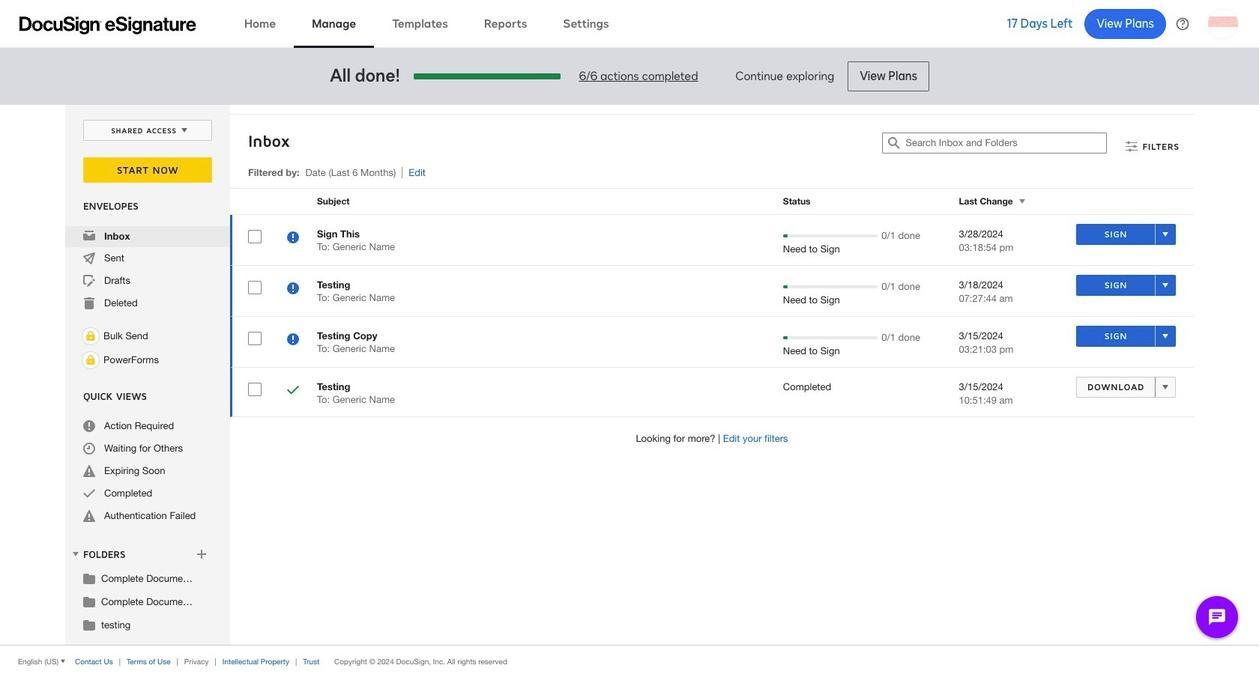 Task type: describe. For each thing, give the bounding box(es) containing it.
docusign esignature image
[[19, 16, 196, 34]]

alert image
[[83, 466, 95, 478]]

clock image
[[83, 443, 95, 455]]

alert image
[[83, 511, 95, 523]]

more info region
[[0, 646, 1260, 678]]

sent image
[[83, 253, 95, 265]]

trash image
[[83, 298, 95, 310]]

2 need to sign image from the top
[[287, 283, 299, 297]]

Search Inbox and Folders text field
[[906, 133, 1107, 153]]

secondary navigation region
[[65, 105, 1198, 646]]

your uploaded profile image image
[[1209, 9, 1239, 39]]



Task type: locate. For each thing, give the bounding box(es) containing it.
completed image
[[287, 385, 299, 399]]

completed image
[[83, 488, 95, 500]]

lock image
[[82, 328, 100, 346]]

action required image
[[83, 421, 95, 433]]

2 folder image from the top
[[83, 596, 95, 608]]

lock image
[[82, 352, 100, 370]]

folder image
[[83, 573, 95, 585], [83, 596, 95, 608]]

1 vertical spatial need to sign image
[[287, 283, 299, 297]]

view folders image
[[70, 549, 82, 561]]

1 folder image from the top
[[83, 573, 95, 585]]

0 vertical spatial need to sign image
[[287, 232, 299, 246]]

0 vertical spatial folder image
[[83, 573, 95, 585]]

draft image
[[83, 275, 95, 287]]

3 need to sign image from the top
[[287, 334, 299, 348]]

1 need to sign image from the top
[[287, 232, 299, 246]]

1 vertical spatial folder image
[[83, 596, 95, 608]]

2 vertical spatial need to sign image
[[287, 334, 299, 348]]

inbox image
[[83, 230, 95, 242]]

folder image
[[83, 619, 95, 631]]

need to sign image
[[287, 232, 299, 246], [287, 283, 299, 297], [287, 334, 299, 348]]



Task type: vqa. For each thing, say whether or not it's contained in the screenshot.
Inbox 'icon'
yes



